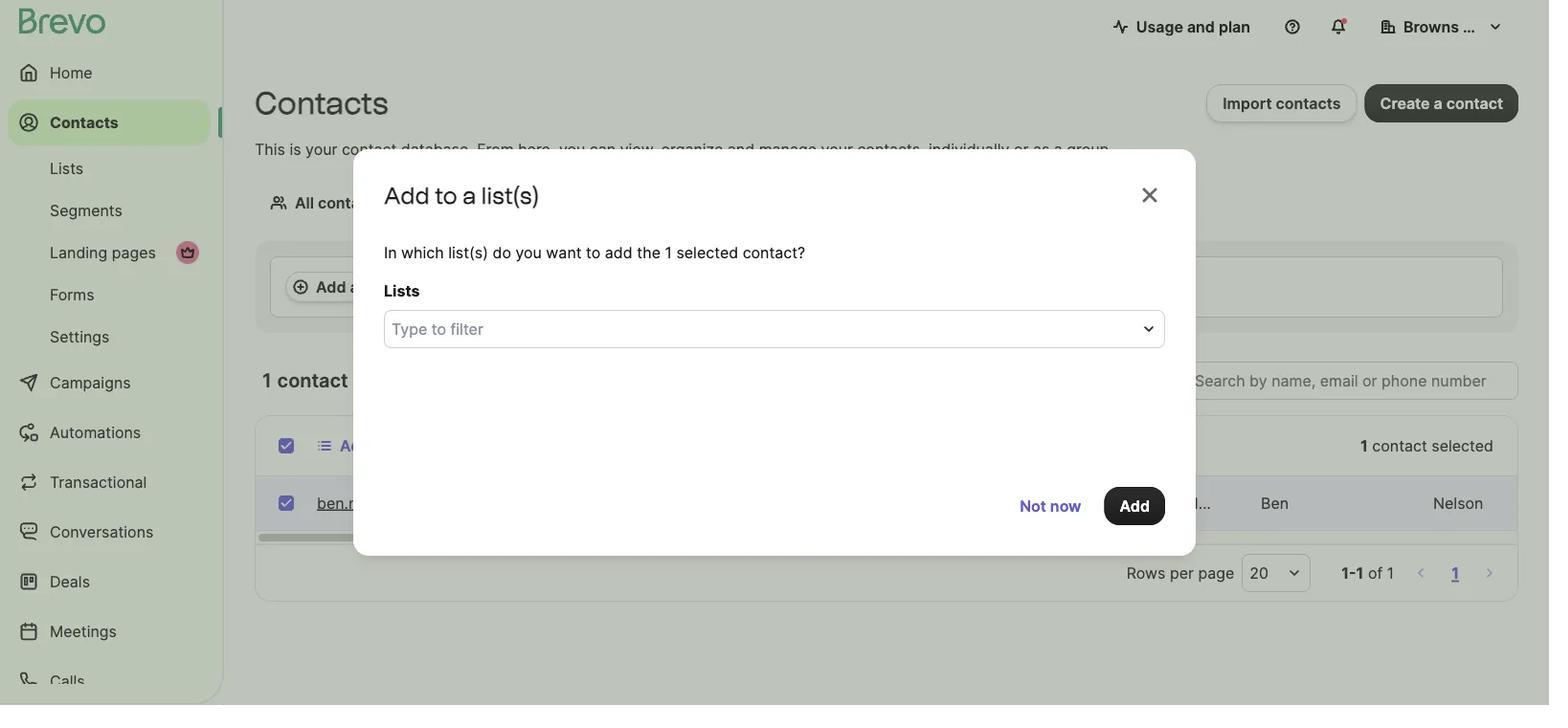 Task type: describe. For each thing, give the bounding box(es) containing it.
per
[[1170, 564, 1194, 583]]

create a contact
[[1380, 94, 1503, 113]]

1 horizontal spatial selected
[[1432, 437, 1494, 455]]

usage and plan button
[[1098, 8, 1266, 46]]

1 ben.nelson1980@gmail.com from the left
[[317, 494, 519, 513]]

add down +
[[340, 437, 370, 455]]

contact?
[[743, 243, 805, 262]]

in
[[384, 243, 397, 262]]

1-1 of 1
[[1342, 564, 1394, 583]]

1 contact selected
[[1361, 437, 1494, 455]]

1 horizontal spatial to
[[435, 181, 457, 209]]

load
[[413, 193, 450, 212]]

group.
[[1067, 140, 1113, 158]]

+
[[356, 371, 366, 390]]

view,
[[620, 140, 657, 158]]

1-
[[1342, 564, 1356, 583]]

in which list(s) do you want to add the 1 selected contact?
[[384, 243, 805, 262]]

add button
[[1104, 487, 1165, 526]]

contacts for import contacts
[[1276, 94, 1341, 113]]

Search by name, email or phone number search field
[[1163, 362, 1519, 400]]

segment
[[524, 193, 589, 212]]

transactional link
[[8, 460, 211, 506]]

page
[[1198, 564, 1234, 583]]

load a list or a segment button
[[398, 184, 628, 222]]

add up rows at right bottom
[[1120, 497, 1150, 516]]

home
[[50, 63, 93, 82]]

0 horizontal spatial contacts
[[50, 113, 119, 132]]

a left the list
[[454, 193, 463, 212]]

add a filter
[[316, 278, 397, 296]]

transactional
[[50, 473, 147, 492]]

browns enterprise
[[1404, 17, 1540, 36]]

contact up all contacts at top
[[342, 140, 397, 158]]

1 your from the left
[[305, 140, 337, 158]]

browns
[[1404, 17, 1459, 36]]

ben.nelson1980@gmail.com link
[[317, 492, 519, 515]]

1 right the the
[[665, 243, 672, 262]]

list(s) inside button
[[405, 437, 448, 455]]

a inside "button"
[[350, 278, 359, 296]]

1 right the of
[[1387, 564, 1394, 583]]

1 vertical spatial and
[[728, 140, 755, 158]]

segments
[[50, 201, 122, 220]]

add to a list(s) button
[[302, 427, 463, 465]]

campaigns
[[50, 373, 131, 392]]

add
[[605, 243, 633, 262]]

2 your from the left
[[821, 140, 853, 158]]

settings link
[[8, 318, 211, 356]]

filter
[[363, 278, 397, 296]]

1 left the of
[[1356, 564, 1364, 583]]

contacts,
[[857, 140, 924, 158]]

settings
[[50, 327, 110, 346]]

from
[[477, 140, 514, 158]]

as
[[1033, 140, 1050, 158]]

1 vertical spatial list(s)
[[448, 243, 488, 262]]

ben
[[1261, 494, 1289, 513]]

campaigns link
[[8, 360, 211, 406]]

this is your contact database. from here, you can view, organize and manage your contacts, individually or as a group.
[[255, 140, 1113, 158]]

import contacts button
[[1207, 84, 1357, 123]]

1 horizontal spatial or
[[1014, 140, 1029, 158]]

rows per page
[[1127, 564, 1234, 583]]

individually
[[929, 140, 1010, 158]]

rows
[[1127, 564, 1166, 583]]

now
[[1050, 497, 1081, 516]]

1 horizontal spatial contacts
[[255, 85, 388, 122]]

add a filter button
[[285, 272, 405, 303]]

calls
[[50, 672, 85, 691]]

to inside button
[[374, 437, 389, 455]]

create
[[1380, 94, 1430, 113]]

all contacts
[[295, 193, 383, 212]]

1 contact +
[[262, 369, 366, 393]]

which
[[401, 243, 444, 262]]

conversations link
[[8, 509, 211, 555]]

2 horizontal spatial to
[[586, 243, 601, 262]]

deals
[[50, 573, 90, 591]]

contact left +
[[277, 369, 348, 393]]

this
[[255, 140, 285, 158]]

20 button
[[1242, 554, 1311, 593]]

is
[[290, 140, 301, 158]]

contacts for all contacts
[[318, 193, 383, 212]]

segments link
[[8, 191, 211, 230]]

plan
[[1219, 17, 1250, 36]]

import
[[1223, 94, 1272, 113]]

not now button
[[1005, 487, 1097, 526]]

0 horizontal spatial selected
[[676, 243, 738, 262]]

1 button
[[1448, 560, 1463, 587]]

nelson
[[1433, 494, 1484, 513]]

landing pages
[[50, 243, 156, 262]]

deals link
[[8, 559, 211, 605]]

list
[[466, 193, 489, 212]]

a right as
[[1054, 140, 1063, 158]]

not now
[[1020, 497, 1081, 516]]

lists link
[[8, 149, 211, 188]]



Task type: vqa. For each thing, say whether or not it's contained in the screenshot.
Lists to the top
yes



Task type: locate. For each thing, give the bounding box(es) containing it.
0 vertical spatial or
[[1014, 140, 1029, 158]]

usage
[[1136, 17, 1183, 36]]

1 horizontal spatial your
[[821, 140, 853, 158]]

0 vertical spatial to
[[435, 181, 457, 209]]

list(s) up ben.nelson1980@gmail.com link
[[405, 437, 448, 455]]

or left as
[[1014, 140, 1029, 158]]

to up ben.nelson1980@gmail.com link
[[374, 437, 389, 455]]

not
[[1020, 497, 1046, 516]]

and inside button
[[1187, 17, 1215, 36]]

browns enterprise button
[[1365, 8, 1540, 46]]

0 vertical spatial and
[[1187, 17, 1215, 36]]

a right create
[[1434, 94, 1443, 113]]

selected right the the
[[676, 243, 738, 262]]

1 down nelson at the right of the page
[[1452, 564, 1459, 583]]

manage
[[759, 140, 817, 158]]

1 vertical spatial or
[[492, 193, 508, 212]]

1 vertical spatial you
[[516, 243, 542, 262]]

all
[[295, 193, 314, 212]]

list(s) down the from
[[481, 181, 539, 209]]

a up ben.nelson1980@gmail.com link
[[393, 437, 401, 455]]

Type to filter field
[[392, 318, 1127, 341]]

to left the list
[[435, 181, 457, 209]]

meetings link
[[8, 609, 211, 655]]

selected up nelson at the right of the page
[[1432, 437, 1494, 455]]

contact inside button
[[1446, 94, 1503, 113]]

0 horizontal spatial your
[[305, 140, 337, 158]]

contacts inside button
[[1276, 94, 1341, 113]]

to left add
[[586, 243, 601, 262]]

your right the 'is'
[[305, 140, 337, 158]]

contacts right import
[[1276, 94, 1341, 113]]

and
[[1187, 17, 1215, 36], [728, 140, 755, 158]]

a right load
[[463, 181, 476, 209]]

1 left +
[[262, 369, 273, 393]]

contacts up the 'is'
[[255, 85, 388, 122]]

contact right create
[[1446, 94, 1503, 113]]

1 down search by name, email or phone number search box
[[1361, 437, 1368, 455]]

1 inside button
[[1452, 564, 1459, 583]]

0 horizontal spatial lists
[[50, 159, 83, 178]]

a right the list
[[512, 193, 520, 212]]

2 vertical spatial list(s)
[[405, 437, 448, 455]]

1 vertical spatial lists
[[384, 281, 420, 300]]

automations link
[[8, 410, 211, 456]]

create a contact button
[[1365, 84, 1519, 123]]

you left can
[[559, 140, 585, 158]]

or
[[1014, 140, 1029, 158], [492, 193, 508, 212]]

0 vertical spatial list(s)
[[481, 181, 539, 209]]

add inside "button"
[[316, 278, 346, 296]]

0 horizontal spatial ben.nelson1980@gmail.com
[[317, 494, 519, 513]]

home link
[[8, 50, 211, 96]]

0 vertical spatial contacts
[[1276, 94, 1341, 113]]

conversations
[[50, 523, 154, 541]]

or right the list
[[492, 193, 508, 212]]

1 horizontal spatial lists
[[384, 281, 420, 300]]

contact
[[1446, 94, 1503, 113], [342, 140, 397, 158], [277, 369, 348, 393], [1372, 437, 1427, 455]]

selected
[[676, 243, 738, 262], [1432, 437, 1494, 455]]

0 horizontal spatial to
[[374, 437, 389, 455]]

of
[[1368, 564, 1383, 583]]

contacts
[[1276, 94, 1341, 113], [318, 193, 383, 212]]

0 vertical spatial selected
[[676, 243, 738, 262]]

you right do
[[516, 243, 542, 262]]

and left plan at top
[[1187, 17, 1215, 36]]

database.
[[401, 140, 473, 158]]

enterprise
[[1463, 17, 1540, 36]]

add to a list(s)
[[384, 181, 539, 209], [340, 437, 448, 455]]

contacts link
[[8, 100, 211, 146]]

0 horizontal spatial or
[[492, 193, 508, 212]]

0 vertical spatial add to a list(s)
[[384, 181, 539, 209]]

ben.nelson1980@gmail.com down add to a list(s) button
[[317, 494, 519, 513]]

2 ben.nelson1980@gmail.com from the left
[[1031, 494, 1234, 513]]

here,
[[518, 140, 555, 158]]

1 vertical spatial selected
[[1432, 437, 1494, 455]]

contacts right the all
[[318, 193, 383, 212]]

organize
[[661, 140, 723, 158]]

lists
[[50, 159, 83, 178], [384, 281, 420, 300]]

landing pages link
[[8, 234, 211, 272]]

forms link
[[8, 276, 211, 314]]

1 horizontal spatial contacts
[[1276, 94, 1341, 113]]

you
[[559, 140, 585, 158], [516, 243, 542, 262]]

landing
[[50, 243, 107, 262]]

1
[[665, 243, 672, 262], [262, 369, 273, 393], [1361, 437, 1368, 455], [1356, 564, 1364, 583], [1387, 564, 1394, 583], [1452, 564, 1459, 583]]

0 vertical spatial you
[[559, 140, 585, 158]]

add to a list(s) up ben.nelson1980@gmail.com link
[[340, 437, 448, 455]]

calls link
[[8, 659, 211, 705]]

or inside button
[[492, 193, 508, 212]]

lists up segments at the left of page
[[50, 159, 83, 178]]

your
[[305, 140, 337, 158], [821, 140, 853, 158]]

0 horizontal spatial contacts
[[318, 193, 383, 212]]

add left filter
[[316, 278, 346, 296]]

your right manage
[[821, 140, 853, 158]]

0 horizontal spatial you
[[516, 243, 542, 262]]

import contacts
[[1223, 94, 1341, 113]]

ben.nelson1980@gmail.com up rows at right bottom
[[1031, 494, 1234, 513]]

want
[[546, 243, 582, 262]]

forms
[[50, 285, 94, 304]]

pages
[[112, 243, 156, 262]]

contacts down home
[[50, 113, 119, 132]]

contact down search by name, email or phone number search box
[[1372, 437, 1427, 455]]

left___rvooi image
[[180, 245, 195, 260]]

and left manage
[[728, 140, 755, 158]]

load a list or a segment
[[413, 193, 589, 212]]

the
[[637, 243, 661, 262]]

1 horizontal spatial and
[[1187, 17, 1215, 36]]

add
[[384, 181, 429, 209], [316, 278, 346, 296], [340, 437, 370, 455], [1120, 497, 1150, 516]]

meetings
[[50, 622, 117, 641]]

1 horizontal spatial you
[[559, 140, 585, 158]]

automations
[[50, 423, 141, 442]]

20
[[1250, 564, 1269, 583]]

0 horizontal spatial and
[[728, 140, 755, 158]]

contacts
[[255, 85, 388, 122], [50, 113, 119, 132]]

a left filter
[[350, 278, 359, 296]]

list(s)
[[481, 181, 539, 209], [448, 243, 488, 262], [405, 437, 448, 455]]

lists down in
[[384, 281, 420, 300]]

2 vertical spatial to
[[374, 437, 389, 455]]

to
[[435, 181, 457, 209], [586, 243, 601, 262], [374, 437, 389, 455]]

add down database.
[[384, 181, 429, 209]]

add to a list(s) down database.
[[384, 181, 539, 209]]

usage and plan
[[1136, 17, 1250, 36]]

ben.nelson1980@gmail.com
[[317, 494, 519, 513], [1031, 494, 1234, 513]]

1 vertical spatial contacts
[[318, 193, 383, 212]]

1 vertical spatial to
[[586, 243, 601, 262]]

add to a list(s) inside add to a list(s) button
[[340, 437, 448, 455]]

list(s) left do
[[448, 243, 488, 262]]

can
[[590, 140, 616, 158]]

1 horizontal spatial ben.nelson1980@gmail.com
[[1031, 494, 1234, 513]]

do
[[493, 243, 511, 262]]

0 vertical spatial lists
[[50, 159, 83, 178]]

1 vertical spatial add to a list(s)
[[340, 437, 448, 455]]



